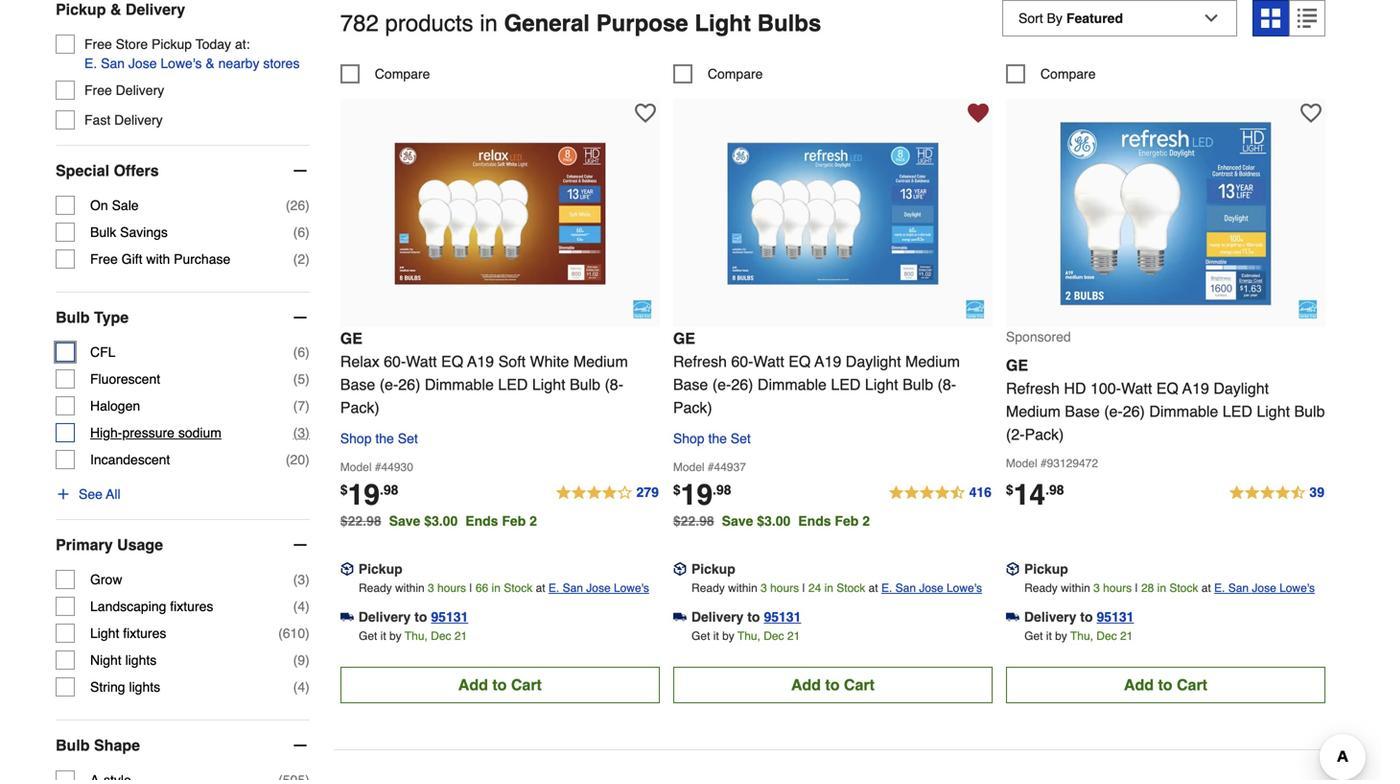 Task type: locate. For each thing, give the bounding box(es) containing it.
ge inside ge refresh 60-watt eq a19 daylight medium base (e-26) dimmable led light bulb (8- pack)
[[673, 329, 696, 347]]

1 get from the left
[[359, 629, 377, 643]]

2 $3.00 from the left
[[757, 513, 791, 529]]

actual price $19.98 element for 279
[[340, 478, 399, 511]]

model left '44930'
[[340, 460, 372, 474]]

delivery
[[126, 1, 185, 18], [116, 83, 164, 98], [114, 112, 163, 128], [359, 609, 411, 625], [692, 609, 744, 625], [1025, 609, 1077, 625]]

95131 down the ready within 3 hours | 66 in stock at e. san jose lowe's
[[431, 609, 469, 625]]

1 21 from the left
[[455, 629, 467, 643]]

$22.98 down model # 44937
[[673, 513, 715, 529]]

dimmable inside ge refresh hd 100-watt eq a19 daylight medium base (e-26) dimmable led light bulb (2-pack)
[[1150, 402, 1219, 420]]

light
[[695, 10, 751, 37], [532, 376, 566, 393], [865, 376, 899, 393], [1257, 402, 1291, 420], [90, 626, 119, 641]]

2 horizontal spatial delivery to 95131
[[1025, 609, 1135, 625]]

0 horizontal spatial it
[[381, 629, 386, 643]]

2 horizontal spatial add to cart button
[[1006, 667, 1326, 703]]

3 .98 from the left
[[1046, 482, 1065, 497]]

dimmable for refresh
[[1150, 402, 1219, 420]]

set
[[398, 431, 418, 446], [731, 431, 751, 446]]

1 horizontal spatial ge
[[673, 329, 696, 347]]

.98 inside $ 14 .98
[[1046, 482, 1065, 497]]

within left 24 at the right bottom
[[728, 581, 758, 595]]

1 horizontal spatial |
[[803, 581, 806, 595]]

1 truck filled image from the left
[[340, 610, 354, 624]]

dimmable inside ge refresh 60-watt eq a19 daylight medium base (e-26) dimmable led light bulb (8- pack)
[[758, 376, 827, 393]]

cart
[[511, 676, 542, 694], [844, 676, 875, 694], [1177, 676, 1208, 694]]

jose down 416 button
[[919, 581, 944, 595]]

2 19 from the left
[[681, 478, 713, 511]]

1000444975 element
[[673, 64, 763, 83]]

19 down model # 44930
[[348, 478, 380, 511]]

1 4.5 stars image from the left
[[888, 482, 993, 505]]

2 horizontal spatial cart
[[1177, 676, 1208, 694]]

bulb inside ge refresh hd 100-watt eq a19 daylight medium base (e-26) dimmable led light bulb (2-pack)
[[1295, 402, 1326, 420]]

medium inside ge refresh hd 100-watt eq a19 daylight medium base (e-26) dimmable led light bulb (2-pack)
[[1006, 402, 1061, 420]]

0 horizontal spatial ready
[[359, 581, 392, 595]]

2 ready from the left
[[692, 581, 725, 595]]

2 hours from the left
[[771, 581, 799, 595]]

.98 down 44937
[[713, 482, 732, 497]]

4.5 stars image
[[888, 482, 993, 505], [1229, 482, 1326, 505]]

lights down night lights
[[129, 679, 160, 695]]

1 horizontal spatial 95131
[[764, 609, 802, 625]]

refresh inside ge refresh 60-watt eq a19 daylight medium base (e-26) dimmable led light bulb (8- pack)
[[673, 352, 727, 370]]

2 add to cart from the left
[[791, 676, 875, 694]]

) for on sale
[[305, 198, 310, 213]]

2 dec from the left
[[764, 629, 784, 643]]

save down 44937
[[722, 513, 754, 529]]

today
[[196, 37, 231, 52]]

savings
[[120, 225, 168, 240]]

2 ( 6 ) from the top
[[293, 345, 310, 360]]

1 add from the left
[[458, 676, 488, 694]]

to
[[415, 609, 427, 625], [748, 609, 760, 625], [1081, 609, 1093, 625], [493, 676, 507, 694], [826, 676, 840, 694], [1159, 676, 1173, 694]]

1 horizontal spatial refresh
[[1006, 379, 1060, 397]]

actual price $14.98 element
[[1006, 478, 1065, 511]]

add for first add to cart button from the left
[[458, 676, 488, 694]]

( for landscaping fixtures
[[293, 599, 298, 614]]

2 the from the left
[[709, 431, 727, 446]]

jose for ready within 3 hours | 66 in stock at e. san jose lowe's
[[586, 581, 611, 595]]

1 vertical spatial minus image
[[291, 736, 310, 755]]

ge refresh 60-watt eq a19 daylight medium base (e-26) dimmable led light bulb (8- pack)
[[673, 329, 960, 416]]

pack) inside ge refresh 60-watt eq a19 daylight medium base (e-26) dimmable led light bulb (8- pack)
[[673, 399, 713, 416]]

san right 66
[[563, 581, 583, 595]]

within left 28
[[1061, 581, 1091, 595]]

0 horizontal spatial save
[[389, 513, 421, 529]]

thu, for ready within 3 hours | 24 in stock at e. san jose lowe's
[[738, 629, 761, 643]]

)
[[305, 198, 310, 213], [305, 225, 310, 240], [305, 251, 310, 267], [305, 345, 310, 360], [305, 371, 310, 387], [305, 398, 310, 414], [305, 425, 310, 440], [305, 452, 310, 467], [305, 572, 310, 587], [305, 599, 310, 614], [305, 626, 310, 641], [305, 653, 310, 668], [305, 679, 310, 695]]

led inside ge refresh hd 100-watt eq a19 daylight medium base (e-26) dimmable led light bulb (2-pack)
[[1223, 402, 1253, 420]]

1 at from the left
[[536, 581, 546, 595]]

shop the set link for refresh 60-watt eq a19 daylight medium base (e-26) dimmable led light bulb (8- pack)
[[673, 427, 751, 450]]

2 95131 button from the left
[[764, 607, 802, 626]]

in
[[480, 10, 498, 37], [492, 581, 501, 595], [825, 581, 834, 595], [1158, 581, 1167, 595]]

4.5 stars image for 14
[[1229, 482, 1326, 505]]

at right 66
[[536, 581, 546, 595]]

watt inside ge refresh 60-watt eq a19 daylight medium base (e-26) dimmable led light bulb (8- pack)
[[754, 352, 785, 370]]

95131 button down the ready within 3 hours | 66 in stock at e. san jose lowe's
[[431, 607, 469, 626]]

1 by from the left
[[390, 629, 402, 643]]

6 for cfl
[[298, 345, 305, 360]]

plus image
[[56, 487, 71, 502]]

0 horizontal spatial #
[[375, 460, 381, 474]]

led inside ge refresh 60-watt eq a19 daylight medium base (e-26) dimmable led light bulb (8- pack)
[[831, 376, 861, 393]]

by for ready within 3 hours | 66 in stock at e. san jose lowe's
[[390, 629, 402, 643]]

0 horizontal spatial eq
[[441, 352, 464, 370]]

jose
[[128, 56, 157, 71], [586, 581, 611, 595], [919, 581, 944, 595], [1252, 581, 1277, 595]]

grow
[[90, 572, 122, 587]]

2 feb from the left
[[835, 513, 859, 529]]

1 95131 button from the left
[[431, 607, 469, 626]]

eq inside ge refresh hd 100-watt eq a19 daylight medium base (e-26) dimmable led light bulb (2-pack)
[[1157, 379, 1179, 397]]

1 it from the left
[[381, 629, 386, 643]]

minus image for primary usage
[[291, 535, 310, 555]]

dec for 66
[[431, 629, 451, 643]]

minus image inside bulb shape button
[[291, 736, 310, 755]]

get
[[359, 629, 377, 643], [692, 629, 710, 643], [1025, 629, 1043, 643]]

e. san jose lowe's button for ready within 3 hours | 28 in stock at e. san jose lowe's
[[1215, 578, 1316, 598]]

pack) inside ge relax 60-watt eq a19 soft white medium base (e-26) dimmable led light bulb (8- pack)
[[340, 399, 380, 416]]

in right 66
[[492, 581, 501, 595]]

1 horizontal spatial compare
[[708, 66, 763, 81]]

4.5 stars image containing 39
[[1229, 482, 1326, 505]]

2 21 from the left
[[788, 629, 800, 643]]

39
[[1310, 484, 1325, 500]]

) for light fixtures
[[305, 626, 310, 641]]

$ right the 279
[[673, 482, 681, 497]]

ends up 24 at the right bottom
[[799, 513, 831, 529]]

san for ready within 3 hours | 66 in stock at e. san jose lowe's
[[563, 581, 583, 595]]

1 horizontal spatial by
[[723, 629, 735, 643]]

it for ready within 3 hours | 66 in stock at e. san jose lowe's
[[381, 629, 386, 643]]

the
[[376, 431, 394, 446], [709, 431, 727, 446]]

(e- inside ge relax 60-watt eq a19 soft white medium base (e-26) dimmable led light bulb (8- pack)
[[380, 376, 398, 393]]

12 ) from the top
[[305, 653, 310, 668]]

lights
[[125, 653, 157, 668], [129, 679, 160, 695]]

1 feb from the left
[[502, 513, 526, 529]]

1 vertical spatial 6
[[298, 345, 305, 360]]

compare inside 1000444975 element
[[708, 66, 763, 81]]

1 horizontal spatial e. san jose lowe's button
[[882, 578, 983, 598]]

1 hours from the left
[[438, 581, 466, 595]]

0 horizontal spatial within
[[395, 581, 425, 595]]

compare inside 5002210781 element
[[1041, 66, 1096, 81]]

0 horizontal spatial set
[[398, 431, 418, 446]]

shop up model # 44937
[[673, 431, 705, 446]]

1 actual price $19.98 element from the left
[[340, 478, 399, 511]]

3 by from the left
[[1056, 629, 1068, 643]]

1 horizontal spatial add to cart button
[[673, 667, 993, 703]]

fixtures down landscaping fixtures
[[123, 626, 166, 641]]

3 stock from the left
[[1170, 581, 1199, 595]]

1 shop the set link from the left
[[340, 427, 418, 450]]

feb up the ready within 3 hours | 66 in stock at e. san jose lowe's
[[502, 513, 526, 529]]

lights for string lights
[[129, 679, 160, 695]]

( 3 ) for high-pressure sodium
[[293, 425, 310, 440]]

eq for led
[[789, 352, 811, 370]]

4 up 610
[[298, 599, 305, 614]]

ends up 66
[[466, 513, 498, 529]]

2 horizontal spatial thu,
[[1071, 629, 1094, 643]]

purpose
[[596, 10, 689, 37]]

(e- up 44937
[[713, 376, 731, 393]]

in right 28
[[1158, 581, 1167, 595]]

0 horizontal spatial (e-
[[380, 376, 398, 393]]

at for 66
[[536, 581, 546, 595]]

minus image inside the primary usage button
[[291, 535, 310, 555]]

1 horizontal spatial $22.98
[[673, 513, 715, 529]]

21 for 28
[[1121, 629, 1133, 643]]

( for incandescent
[[286, 452, 290, 467]]

( 610 )
[[278, 626, 310, 641]]

base inside ge relax 60-watt eq a19 soft white medium base (e-26) dimmable led light bulb (8- pack)
[[340, 376, 375, 393]]

ends feb 2 element up the ready within 3 hours | 24 in stock at e. san jose lowe's
[[799, 513, 878, 529]]

shop the set link up model # 44930
[[340, 427, 418, 450]]

1 ends feb 2 element from the left
[[466, 513, 545, 529]]

1 $3.00 from the left
[[424, 513, 458, 529]]

model left 44937
[[673, 460, 705, 474]]

1 horizontal spatial was price $22.98 element
[[673, 508, 722, 529]]

( 6 )
[[293, 225, 310, 240], [293, 345, 310, 360]]

see all button
[[56, 485, 121, 504]]

&
[[110, 1, 121, 18], [206, 56, 215, 71]]

$22.98 up pickup icon
[[340, 513, 382, 529]]

$ 19 .98 down model # 44937
[[673, 478, 732, 511]]

2 down ( 26 )
[[298, 251, 305, 267]]

0 vertical spatial 4
[[298, 599, 305, 614]]

base inside ge refresh hd 100-watt eq a19 daylight medium base (e-26) dimmable led light bulb (2-pack)
[[1065, 402, 1100, 420]]

shop the set link
[[340, 427, 418, 450], [673, 427, 751, 450]]

1 vertical spatial fixtures
[[123, 626, 166, 641]]

model
[[1006, 457, 1038, 470], [340, 460, 372, 474], [673, 460, 705, 474]]

3 ready from the left
[[1025, 581, 1058, 595]]

4.5 stars image containing 416
[[888, 482, 993, 505]]

pack) down relax
[[340, 399, 380, 416]]

hours
[[438, 581, 466, 595], [771, 581, 799, 595], [1104, 581, 1132, 595]]

medium for relax 60-watt eq a19 soft white medium base (e-26) dimmable led light bulb (8- pack)
[[574, 352, 628, 370]]

3 for ready within 3 hours | 66 in stock at e. san jose lowe's
[[428, 581, 434, 595]]

0 horizontal spatial led
[[498, 376, 528, 393]]

savings save $3.00 element
[[389, 513, 545, 529], [722, 513, 878, 529]]

0 vertical spatial free
[[84, 37, 112, 52]]

minus image down ( 2 )
[[291, 308, 310, 327]]

bulb shape
[[56, 736, 140, 754]]

1 horizontal spatial 95131 button
[[764, 607, 802, 626]]

2 horizontal spatial by
[[1056, 629, 1068, 643]]

13 ) from the top
[[305, 679, 310, 695]]

nearby
[[218, 56, 259, 71]]

2 horizontal spatial truck filled image
[[1006, 610, 1020, 624]]

1 | from the left
[[470, 581, 473, 595]]

3 ) from the top
[[305, 251, 310, 267]]

11 ) from the top
[[305, 626, 310, 641]]

eq inside ge relax 60-watt eq a19 soft white medium base (e-26) dimmable led light bulb (8- pack)
[[441, 352, 464, 370]]

279 button
[[555, 482, 660, 505]]

0 horizontal spatial (8-
[[605, 376, 624, 393]]

energy star qualified image
[[966, 300, 985, 319], [1299, 300, 1318, 319]]

1 get it by thu, dec 21 from the left
[[359, 629, 467, 643]]

e. san jose lowe's button down 279 button
[[549, 578, 650, 598]]

1 horizontal spatial #
[[708, 460, 714, 474]]

$ 14 .98
[[1006, 478, 1065, 511]]

minus image down ( 20 )
[[291, 535, 310, 555]]

savings save $3.00 element up 24 at the right bottom
[[722, 513, 878, 529]]

0 horizontal spatial 95131 button
[[431, 607, 469, 626]]

at
[[536, 581, 546, 595], [869, 581, 879, 595], [1202, 581, 1212, 595]]

|
[[470, 581, 473, 595], [803, 581, 806, 595], [1136, 581, 1139, 595]]

pickup image for ready within 3 hours | 28 in stock at e. san jose lowe's
[[1006, 562, 1020, 576]]

3 delivery to 95131 from the left
[[1025, 609, 1135, 625]]

fast
[[84, 112, 111, 128]]

10 ) from the top
[[305, 599, 310, 614]]

3 $ from the left
[[1006, 482, 1014, 497]]

minus image down ( 9 )
[[291, 736, 310, 755]]

95131 button down 'ready within 3 hours | 28 in stock at e. san jose lowe's'
[[1097, 607, 1135, 626]]

e. up free delivery
[[84, 56, 97, 71]]

ge refresh hd 100-watt eq a19 daylight medium base (e-26) dimmable led light bulb (2-pack) image
[[1061, 108, 1272, 319]]

1 horizontal spatial 21
[[788, 629, 800, 643]]

1 horizontal spatial pickup image
[[1006, 562, 1020, 576]]

1 horizontal spatial savings save $3.00 element
[[722, 513, 878, 529]]

minus image inside bulb type button
[[291, 308, 310, 327]]

1 ( 3 ) from the top
[[293, 425, 310, 440]]

thu,
[[405, 629, 428, 643], [738, 629, 761, 643], [1071, 629, 1094, 643]]

light inside ge relax 60-watt eq a19 soft white medium base (e-26) dimmable led light bulb (8- pack)
[[532, 376, 566, 393]]

was price $22.98 element down model # 44930
[[340, 508, 389, 529]]

actual price $19.98 element
[[340, 478, 399, 511], [673, 478, 732, 511]]

0 horizontal spatial ends feb 2 element
[[466, 513, 545, 529]]

pressure
[[122, 425, 175, 440]]

2 (8- from the left
[[938, 376, 957, 393]]

1 horizontal spatial fixtures
[[170, 599, 213, 614]]

19 down model # 44937
[[681, 478, 713, 511]]

1 horizontal spatial set
[[731, 431, 751, 446]]

1 delivery to 95131 from the left
[[359, 609, 469, 625]]

pickup for ready within 3 hours | 66 in stock at e. san jose lowe's
[[359, 561, 403, 577]]

dimmable inside ge relax 60-watt eq a19 soft white medium base (e-26) dimmable led light bulb (8- pack)
[[425, 376, 494, 393]]

lights down light fixtures
[[125, 653, 157, 668]]

0 horizontal spatial medium
[[574, 352, 628, 370]]

refresh inside ge refresh hd 100-watt eq a19 daylight medium base (e-26) dimmable led light bulb (2-pack)
[[1006, 379, 1060, 397]]

pack)
[[340, 399, 380, 416], [673, 399, 713, 416], [1025, 425, 1064, 443]]

watt for dimmable
[[754, 352, 785, 370]]

1 $ from the left
[[340, 482, 348, 497]]

3 it from the left
[[1047, 629, 1052, 643]]

3 get it by thu, dec 21 from the left
[[1025, 629, 1133, 643]]

medium inside ge relax 60-watt eq a19 soft white medium base (e-26) dimmable led light bulb (8- pack)
[[574, 352, 628, 370]]

1 horizontal spatial at
[[869, 581, 879, 595]]

heart outline image
[[635, 103, 656, 124]]

add to cart for 1st add to cart button from right
[[1124, 676, 1208, 694]]

3 95131 from the left
[[1097, 609, 1135, 625]]

add to cart for second add to cart button from right
[[791, 676, 875, 694]]

0 horizontal spatial ends
[[466, 513, 498, 529]]

special offers button
[[56, 146, 310, 196]]

1 horizontal spatial .98
[[713, 482, 732, 497]]

stock for 28
[[1170, 581, 1199, 595]]

60- inside ge relax 60-watt eq a19 soft white medium base (e-26) dimmable led light bulb (8- pack)
[[384, 352, 406, 370]]

lowe's inside button
[[161, 56, 202, 71]]

in for ready within 3 hours | 24 in stock at e. san jose lowe's
[[825, 581, 834, 595]]

2 energy star qualified image from the left
[[1299, 300, 1318, 319]]

( for night lights
[[293, 653, 298, 668]]

95131
[[431, 609, 469, 625], [764, 609, 802, 625], [1097, 609, 1135, 625]]

1 60- from the left
[[384, 352, 406, 370]]

1 horizontal spatial 60-
[[731, 352, 754, 370]]

shop up model # 44930
[[340, 431, 372, 446]]

$ right 416
[[1006, 482, 1014, 497]]

2 shop the set link from the left
[[673, 427, 751, 450]]

at right 28
[[1202, 581, 1212, 595]]

5 ) from the top
[[305, 371, 310, 387]]

2 horizontal spatial medium
[[1006, 402, 1061, 420]]

ge inside ge refresh hd 100-watt eq a19 daylight medium base (e-26) dimmable led light bulb (2-pack)
[[1006, 356, 1029, 374]]

lowe's for ready within 3 hours | 66 in stock at e. san jose lowe's
[[614, 581, 650, 595]]

at for 24
[[869, 581, 879, 595]]

medium
[[574, 352, 628, 370], [906, 352, 960, 370], [1006, 402, 1061, 420]]

21 down the ready within 3 hours | 24 in stock at e. san jose lowe's
[[788, 629, 800, 643]]

1 horizontal spatial shop the set link
[[673, 427, 751, 450]]

ge for ge refresh hd 100-watt eq a19 daylight medium base (e-26) dimmable led light bulb (2-pack)
[[1006, 356, 1029, 374]]

2 ( 3 ) from the top
[[293, 572, 310, 587]]

feb up the ready within 3 hours | 24 in stock at e. san jose lowe's
[[835, 513, 859, 529]]

it for ready within 3 hours | 24 in stock at e. san jose lowe's
[[714, 629, 719, 643]]

base for relax
[[340, 376, 375, 393]]

( 3 )
[[293, 425, 310, 440], [293, 572, 310, 587]]

e. san jose lowe's & nearby stores
[[84, 56, 300, 71]]

delivery to 95131
[[359, 609, 469, 625], [692, 609, 802, 625], [1025, 609, 1135, 625]]

2 horizontal spatial add to cart
[[1124, 676, 1208, 694]]

ready within 3 hours | 24 in stock at e. san jose lowe's
[[692, 581, 983, 595]]

(e- for refresh
[[1105, 402, 1123, 420]]

san inside button
[[101, 56, 125, 71]]

$22.98
[[340, 513, 382, 529], [673, 513, 715, 529]]

model # 44937
[[673, 460, 746, 474]]

2 ends from the left
[[799, 513, 831, 529]]

2 was price $22.98 element from the left
[[673, 508, 722, 529]]

1 thu, from the left
[[405, 629, 428, 643]]

0 horizontal spatial truck filled image
[[340, 610, 354, 624]]

0 horizontal spatial thu,
[[405, 629, 428, 643]]

95131 for 24
[[764, 609, 802, 625]]

minus image
[[291, 308, 310, 327], [291, 736, 310, 755]]

3 95131 button from the left
[[1097, 607, 1135, 626]]

3 compare from the left
[[1041, 66, 1096, 81]]

95131 button for 24
[[764, 607, 802, 626]]

gerefresh hd 100-watt eq a19 daylight medium base (e-26) dimmable led light bulb (2-pack) element
[[1006, 99, 1326, 327]]

pickup image
[[340, 562, 354, 576]]

1 horizontal spatial cart
[[844, 676, 875, 694]]

set up '44930'
[[398, 431, 418, 446]]

0 horizontal spatial 60-
[[384, 352, 406, 370]]

watt inside ge relax 60-watt eq a19 soft white medium base (e-26) dimmable led light bulb (8- pack)
[[406, 352, 437, 370]]

delivery to 95131 down the ready within 3 hours | 66 in stock at e. san jose lowe's
[[359, 609, 469, 625]]

2 savings save $3.00 element from the left
[[722, 513, 878, 529]]

( 4 )
[[293, 599, 310, 614], [293, 679, 310, 695]]

stock for 24
[[837, 581, 866, 595]]

delivery to 95131 for ready within 3 hours | 24 in stock at e. san jose lowe's
[[692, 609, 802, 625]]

base inside ge refresh 60-watt eq a19 daylight medium base (e-26) dimmable led light bulb (8- pack)
[[673, 376, 708, 393]]

6 up ( 5 )
[[298, 345, 305, 360]]

get it by thu, dec 21 for ready within 3 hours | 28 in stock at e. san jose lowe's
[[1025, 629, 1133, 643]]

eq
[[441, 352, 464, 370], [789, 352, 811, 370], [1157, 379, 1179, 397]]

was price $22.98 element for 279
[[340, 508, 389, 529]]

1 save from the left
[[389, 513, 421, 529]]

watt inside ge refresh hd 100-watt eq a19 daylight medium base (e-26) dimmable led light bulb (2-pack)
[[1122, 379, 1153, 397]]

0 horizontal spatial energy star qualified image
[[966, 300, 985, 319]]

| for 24
[[803, 581, 806, 595]]

1 set from the left
[[398, 431, 418, 446]]

(
[[286, 198, 290, 213], [293, 225, 298, 240], [293, 251, 298, 267], [293, 345, 298, 360], [293, 371, 298, 387], [293, 398, 298, 414], [293, 425, 298, 440], [286, 452, 290, 467], [293, 572, 298, 587], [293, 599, 298, 614], [278, 626, 283, 641], [293, 653, 298, 668], [293, 679, 298, 695]]

1 horizontal spatial watt
[[754, 352, 785, 370]]

2 horizontal spatial ready
[[1025, 581, 1058, 595]]

2 for 416
[[863, 513, 870, 529]]

led inside ge relax 60-watt eq a19 soft white medium base (e-26) dimmable led light bulb (8- pack)
[[498, 376, 528, 393]]

san right 28
[[1229, 581, 1249, 595]]

set up 44937
[[731, 431, 751, 446]]

the up model # 44937
[[709, 431, 727, 446]]

$ for 416
[[673, 482, 681, 497]]

1 6 from the top
[[298, 225, 305, 240]]

2 horizontal spatial within
[[1061, 581, 1091, 595]]

# for ge relax 60-watt eq a19 soft white medium base (e-26) dimmable led light bulb (8- pack)
[[375, 460, 381, 474]]

fixtures down the primary usage button
[[170, 599, 213, 614]]

in left the general
[[480, 10, 498, 37]]

1 vertical spatial &
[[206, 56, 215, 71]]

( 6 ) for bulk savings
[[293, 225, 310, 240]]

save
[[389, 513, 421, 529], [722, 513, 754, 529]]

60- inside ge refresh 60-watt eq a19 daylight medium base (e-26) dimmable led light bulb (8- pack)
[[731, 352, 754, 370]]

2 within from the left
[[728, 581, 758, 595]]

$3.00 up the ready within 3 hours | 66 in stock at e. san jose lowe's
[[424, 513, 458, 529]]

0 horizontal spatial pickup image
[[673, 562, 687, 576]]

0 horizontal spatial add
[[458, 676, 488, 694]]

dec for 28
[[1097, 629, 1117, 643]]

gerefresh 60-watt eq a19 daylight medium base (e-26) dimmable led light bulb (8-pack) element
[[673, 99, 993, 327]]

2 .98 from the left
[[713, 482, 732, 497]]

ends feb 2 element
[[466, 513, 545, 529], [799, 513, 878, 529]]

2 set from the left
[[731, 431, 751, 446]]

1 ( 6 ) from the top
[[293, 225, 310, 240]]

6
[[298, 225, 305, 240], [298, 345, 305, 360]]

2 stock from the left
[[837, 581, 866, 595]]

1 95131 from the left
[[431, 609, 469, 625]]

2 4.5 stars image from the left
[[1229, 482, 1326, 505]]

19 for 279
[[348, 478, 380, 511]]

ge inside ge relax 60-watt eq a19 soft white medium base (e-26) dimmable led light bulb (8- pack)
[[340, 329, 363, 347]]

$3.00
[[424, 513, 458, 529], [757, 513, 791, 529]]

in right 24 at the right bottom
[[825, 581, 834, 595]]

dec
[[431, 629, 451, 643], [764, 629, 784, 643], [1097, 629, 1117, 643]]

95131 button
[[431, 607, 469, 626], [764, 607, 802, 626], [1097, 607, 1135, 626]]

4 down ( 9 )
[[298, 679, 305, 695]]

1 .98 from the left
[[380, 482, 399, 497]]

1 horizontal spatial stock
[[837, 581, 866, 595]]

2 at from the left
[[869, 581, 879, 595]]

savings save $3.00 element up 66
[[389, 513, 545, 529]]

model for relax 60-watt eq a19 soft white medium base (e-26) dimmable led light bulb (8- pack)
[[340, 460, 372, 474]]

base down hd
[[1065, 402, 1100, 420]]

high-
[[90, 425, 122, 440]]

2 shop the set from the left
[[673, 431, 751, 446]]

95131 button down the ready within 3 hours | 24 in stock at e. san jose lowe's
[[764, 607, 802, 626]]

1 horizontal spatial it
[[714, 629, 719, 643]]

compare inside 1000444903 'element'
[[375, 66, 430, 81]]

0 horizontal spatial .98
[[380, 482, 399, 497]]

0 vertical spatial refresh
[[673, 352, 727, 370]]

light inside ge refresh hd 100-watt eq a19 daylight medium base (e-26) dimmable led light bulb (2-pack)
[[1257, 402, 1291, 420]]

2 delivery to 95131 from the left
[[692, 609, 802, 625]]

hours left 66
[[438, 581, 466, 595]]

1 horizontal spatial truck filled image
[[673, 610, 687, 624]]

26) inside ge relax 60-watt eq a19 soft white medium base (e-26) dimmable led light bulb (8- pack)
[[398, 376, 421, 393]]

hours left 28
[[1104, 581, 1132, 595]]

$22.98 save $3.00 ends feb 2 down 44937
[[673, 513, 870, 529]]

$ 19 .98 down model # 44930
[[340, 478, 399, 511]]

shop the set up model # 44930
[[340, 431, 418, 446]]

$22.98 save $3.00 ends feb 2 down '44930'
[[340, 513, 537, 529]]

1 ) from the top
[[305, 198, 310, 213]]

) for incandescent
[[305, 452, 310, 467]]

0 horizontal spatial hours
[[438, 581, 466, 595]]

energy star qualified image inside gerefresh hd 100-watt eq a19 daylight medium base (e-26) dimmable led light bulb (2-pack) element
[[1299, 300, 1318, 319]]

ge relax 60-watt eq a19 soft white medium base (e-26) dimmable led light bulb (8-pack) image
[[395, 108, 606, 319]]

watt
[[406, 352, 437, 370], [754, 352, 785, 370], [1122, 379, 1153, 397]]

2 horizontal spatial led
[[1223, 402, 1253, 420]]

feb for 416
[[835, 513, 859, 529]]

1 vertical spatial daylight
[[1214, 379, 1270, 397]]

a19 inside ge refresh 60-watt eq a19 daylight medium base (e-26) dimmable led light bulb (8- pack)
[[815, 352, 842, 370]]

2 compare from the left
[[708, 66, 763, 81]]

cfl
[[90, 345, 116, 360]]

was price $22.98 element
[[340, 508, 389, 529], [673, 508, 722, 529]]

in for ready within 3 hours | 66 in stock at e. san jose lowe's
[[492, 581, 501, 595]]

0 vertical spatial minus image
[[291, 161, 310, 180]]

shop the set
[[340, 431, 418, 446], [673, 431, 751, 446]]

base for refresh
[[1065, 402, 1100, 420]]

| left 66
[[470, 581, 473, 595]]

(8- inside ge relax 60-watt eq a19 soft white medium base (e-26) dimmable led light bulb (8- pack)
[[605, 376, 624, 393]]

e. right 66
[[549, 581, 560, 595]]

stock right 66
[[504, 581, 533, 595]]

2 save from the left
[[722, 513, 754, 529]]

san right 24 at the right bottom
[[896, 581, 916, 595]]

ends feb 2 element up the ready within 3 hours | 66 in stock at e. san jose lowe's
[[466, 513, 545, 529]]

free delivery
[[84, 83, 164, 98]]

2 $22.98 from the left
[[673, 513, 715, 529]]

led for (8-
[[498, 376, 528, 393]]

get for ready within 3 hours | 66 in stock at e. san jose lowe's
[[359, 629, 377, 643]]

0 horizontal spatial cart
[[511, 676, 542, 694]]

free gift with purchase
[[90, 251, 231, 267]]

1 horizontal spatial model
[[673, 460, 705, 474]]

e. right 24 at the right bottom
[[882, 581, 893, 595]]

1 compare from the left
[[375, 66, 430, 81]]

1 horizontal spatial dec
[[764, 629, 784, 643]]

2 pickup image from the left
[[1006, 562, 1020, 576]]

95131 down the ready within 3 hours | 24 in stock at e. san jose lowe's
[[764, 609, 802, 625]]

1 horizontal spatial add
[[791, 676, 821, 694]]

2 horizontal spatial get
[[1025, 629, 1043, 643]]

( 6 ) up ( 2 )
[[293, 225, 310, 240]]

0 vertical spatial minus image
[[291, 308, 310, 327]]

within left 66
[[395, 581, 425, 595]]

$3.00 for 416
[[757, 513, 791, 529]]

2 horizontal spatial stock
[[1170, 581, 1199, 595]]

1 (8- from the left
[[605, 376, 624, 393]]

eq inside ge refresh 60-watt eq a19 daylight medium base (e-26) dimmable led light bulb (8- pack)
[[789, 352, 811, 370]]

bulb type button
[[56, 293, 310, 343]]

1 the from the left
[[376, 431, 394, 446]]

1 shop the set from the left
[[340, 431, 418, 446]]

landscaping
[[90, 599, 166, 614]]

minus image up 26
[[291, 161, 310, 180]]

save down '44930'
[[389, 513, 421, 529]]

add for second add to cart button from right
[[791, 676, 821, 694]]

0 horizontal spatial daylight
[[846, 352, 902, 370]]

1 was price $22.98 element from the left
[[340, 508, 389, 529]]

2 $ 19 .98 from the left
[[673, 478, 732, 511]]

(e- up '44930'
[[380, 376, 398, 393]]

a19 inside ge relax 60-watt eq a19 soft white medium base (e-26) dimmable led light bulb (8- pack)
[[467, 352, 494, 370]]

delivery to 95131 down 'ready within 3 hours | 28 in stock at e. san jose lowe's'
[[1025, 609, 1135, 625]]

usage
[[117, 536, 163, 554]]

pack) inside ge refresh hd 100-watt eq a19 daylight medium base (e-26) dimmable led light bulb (2-pack)
[[1025, 425, 1064, 443]]

energy star qualified image
[[633, 300, 652, 319]]

(e- down "100-"
[[1105, 402, 1123, 420]]

ready for ready within 3 hours | 66 in stock at e. san jose lowe's
[[359, 581, 392, 595]]

1 add to cart from the left
[[458, 676, 542, 694]]

0 vertical spatial daylight
[[846, 352, 902, 370]]

by
[[390, 629, 402, 643], [723, 629, 735, 643], [1056, 629, 1068, 643]]

2 get from the left
[[692, 629, 710, 643]]

21
[[455, 629, 467, 643], [788, 629, 800, 643], [1121, 629, 1133, 643]]

1 horizontal spatial feb
[[835, 513, 859, 529]]

1 horizontal spatial ends
[[799, 513, 831, 529]]

jose inside button
[[128, 56, 157, 71]]

1 horizontal spatial actual price $19.98 element
[[673, 478, 732, 511]]

set for (e-
[[398, 431, 418, 446]]

1 horizontal spatial 26)
[[731, 376, 754, 393]]

2 horizontal spatial e. san jose lowe's button
[[1215, 578, 1316, 598]]

set for 26)
[[731, 431, 751, 446]]

1 dec from the left
[[431, 629, 451, 643]]

minus image for special offers
[[291, 161, 310, 180]]

get it by thu, dec 21
[[359, 629, 467, 643], [692, 629, 800, 643], [1025, 629, 1133, 643]]

0 horizontal spatial stock
[[504, 581, 533, 595]]

pickup image
[[673, 562, 687, 576], [1006, 562, 1020, 576]]

free left store on the left of the page
[[84, 37, 112, 52]]

1 minus image from the top
[[291, 308, 310, 327]]

0 horizontal spatial $ 19 .98
[[340, 478, 399, 511]]

2 truck filled image from the left
[[673, 610, 687, 624]]

1 stock from the left
[[504, 581, 533, 595]]

minus image
[[291, 161, 310, 180], [291, 535, 310, 555]]

1 horizontal spatial get
[[692, 629, 710, 643]]

3 for ready within 3 hours | 24 in stock at e. san jose lowe's
[[761, 581, 767, 595]]

& up store on the left of the page
[[110, 1, 121, 18]]

shop the set for relax 60-watt eq a19 soft white medium base (e-26) dimmable led light bulb (8- pack)
[[340, 431, 418, 446]]

2 it from the left
[[714, 629, 719, 643]]

| left 24 at the right bottom
[[803, 581, 806, 595]]

model # 93129472
[[1006, 457, 1099, 470]]

ready within 3 hours | 66 in stock at e. san jose lowe's
[[359, 581, 650, 595]]

model down (2-
[[1006, 457, 1038, 470]]

95131 down 'ready within 3 hours | 28 in stock at e. san jose lowe's'
[[1097, 609, 1135, 625]]

$ inside $ 14 .98
[[1006, 482, 1014, 497]]

26) inside ge refresh hd 100-watt eq a19 daylight medium base (e-26) dimmable led light bulb (2-pack)
[[1123, 402, 1145, 420]]

ends feb 2 element for 279
[[466, 513, 545, 529]]

2 get it by thu, dec 21 from the left
[[692, 629, 800, 643]]

2 actual price $19.98 element from the left
[[673, 478, 732, 511]]

2 6 from the top
[[298, 345, 305, 360]]

0 horizontal spatial $22.98
[[340, 513, 382, 529]]

) for cfl
[[305, 345, 310, 360]]

was price $22.98 element down model # 44937
[[673, 508, 722, 529]]

energy star qualified image for gerefresh hd 100-watt eq a19 daylight medium base (e-26) dimmable led light bulb (2-pack) element
[[1299, 300, 1318, 319]]

( 4 ) up 610
[[293, 599, 310, 614]]

truck filled image
[[340, 610, 354, 624], [673, 610, 687, 624], [1006, 610, 1020, 624]]

3 left 28
[[1094, 581, 1100, 595]]

(e- inside ge refresh 60-watt eq a19 daylight medium base (e-26) dimmable led light bulb (8- pack)
[[713, 376, 731, 393]]

delivery to 95131 down the ready within 3 hours | 24 in stock at e. san jose lowe's
[[692, 609, 802, 625]]

add
[[458, 676, 488, 694], [791, 676, 821, 694], [1124, 676, 1154, 694]]

the up model # 44930
[[376, 431, 394, 446]]

free down bulk
[[90, 251, 118, 267]]

compare
[[375, 66, 430, 81], [708, 66, 763, 81], [1041, 66, 1096, 81]]

610
[[283, 626, 305, 641]]

model for refresh 60-watt eq a19 daylight medium base (e-26) dimmable led light bulb (8- pack)
[[673, 460, 705, 474]]

2 ( 4 ) from the top
[[293, 679, 310, 695]]

truck filled image for ready within 3 hours | 28 in stock at e. san jose lowe's
[[1006, 610, 1020, 624]]

$ down model # 44930
[[340, 482, 348, 497]]

( for cfl
[[293, 345, 298, 360]]

( 20 )
[[286, 452, 310, 467]]

e. san jose lowe's button down 39 button
[[1215, 578, 1316, 598]]

$ 19 .98
[[340, 478, 399, 511], [673, 478, 732, 511]]

1 horizontal spatial medium
[[906, 352, 960, 370]]

1 horizontal spatial shop
[[673, 431, 705, 446]]

6 up ( 2 )
[[298, 225, 305, 240]]

1 savings save $3.00 element from the left
[[389, 513, 545, 529]]

20
[[290, 452, 305, 467]]

minus image inside special offers button
[[291, 161, 310, 180]]

thu, for ready within 3 hours | 28 in stock at e. san jose lowe's
[[1071, 629, 1094, 643]]

0 horizontal spatial get
[[359, 629, 377, 643]]

shop the set up model # 44937
[[673, 431, 751, 446]]

shop the set link up model # 44937
[[673, 427, 751, 450]]

get for ready within 3 hours | 28 in stock at e. san jose lowe's
[[1025, 629, 1043, 643]]

e.
[[84, 56, 97, 71], [549, 581, 560, 595], [882, 581, 893, 595], [1215, 581, 1226, 595]]

1 horizontal spatial shop the set
[[673, 431, 751, 446]]

fixtures for light fixtures
[[123, 626, 166, 641]]

(e- inside ge refresh hd 100-watt eq a19 daylight medium base (e-26) dimmable led light bulb (2-pack)
[[1105, 402, 1123, 420]]

products
[[385, 10, 474, 37]]

pack) up model # 93129472
[[1025, 425, 1064, 443]]

( for bulk savings
[[293, 225, 298, 240]]

1 vertical spatial minus image
[[291, 535, 310, 555]]

2 horizontal spatial eq
[[1157, 379, 1179, 397]]

$22.98 for 279
[[340, 513, 382, 529]]

watt for 26)
[[406, 352, 437, 370]]

1 vertical spatial refresh
[[1006, 379, 1060, 397]]

1 19 from the left
[[348, 478, 380, 511]]

2 up the ready within 3 hours | 24 in stock at e. san jose lowe's
[[863, 513, 870, 529]]

( 3 ) down '7'
[[293, 425, 310, 440]]

) for grow
[[305, 572, 310, 587]]

( 5 )
[[293, 371, 310, 387]]

0 horizontal spatial refresh
[[673, 352, 727, 370]]

3 add to cart from the left
[[1124, 676, 1208, 694]]

1 $ 19 .98 from the left
[[340, 478, 399, 511]]

0 horizontal spatial ge
[[340, 329, 363, 347]]

shop the set for refresh 60-watt eq a19 daylight medium base (e-26) dimmable led light bulb (8- pack)
[[673, 431, 751, 446]]

0 horizontal spatial e. san jose lowe's button
[[549, 578, 650, 598]]

0 vertical spatial ( 3 )
[[293, 425, 310, 440]]

minus image for bulb type
[[291, 308, 310, 327]]

| left 28
[[1136, 581, 1139, 595]]



Task type: vqa. For each thing, say whether or not it's contained in the screenshot.
"Outdoor"
no



Task type: describe. For each thing, give the bounding box(es) containing it.
primary usage
[[56, 536, 163, 554]]

e. for ready within 3 hours | 66 in stock at e. san jose lowe's
[[549, 581, 560, 595]]

19 for 416
[[681, 478, 713, 511]]

list view image
[[1298, 9, 1317, 28]]

relax
[[340, 352, 380, 370]]

(8- inside ge refresh 60-watt eq a19 daylight medium base (e-26) dimmable led light bulb (8- pack)
[[938, 376, 957, 393]]

( for on sale
[[286, 198, 290, 213]]

delivery to 95131 for ready within 3 hours | 28 in stock at e. san jose lowe's
[[1025, 609, 1135, 625]]

white
[[530, 352, 569, 370]]

5002210781 element
[[1006, 64, 1096, 83]]

was price $22.98 element for 416
[[673, 508, 722, 529]]

save for 279
[[389, 513, 421, 529]]

( for high-pressure sodium
[[293, 425, 298, 440]]

medium inside ge refresh 60-watt eq a19 daylight medium base (e-26) dimmable led light bulb (8- pack)
[[906, 352, 960, 370]]

) for high-pressure sodium
[[305, 425, 310, 440]]

dec for 24
[[764, 629, 784, 643]]

ends for 279
[[466, 513, 498, 529]]

2 add to cart button from the left
[[673, 667, 993, 703]]

4 for landscaping fixtures
[[298, 599, 305, 614]]

3 left pickup icon
[[298, 572, 305, 587]]

) for bulk savings
[[305, 225, 310, 240]]

in for ready within 3 hours | 28 in stock at e. san jose lowe's
[[1158, 581, 1167, 595]]

daylight inside ge refresh 60-watt eq a19 daylight medium base (e-26) dimmable led light bulb (8- pack)
[[846, 352, 902, 370]]

ready within 3 hours | 28 in stock at e. san jose lowe's
[[1025, 581, 1316, 595]]

44937
[[714, 460, 746, 474]]

ge for ge refresh 60-watt eq a19 daylight medium base (e-26) dimmable led light bulb (8- pack)
[[673, 329, 696, 347]]

grid view image
[[1262, 9, 1281, 28]]

model # 44930
[[340, 460, 413, 474]]

66
[[476, 581, 489, 595]]

bulb shape button
[[56, 721, 310, 771]]

store
[[116, 37, 148, 52]]

refresh for base
[[673, 352, 727, 370]]

3 cart from the left
[[1177, 676, 1208, 694]]

) for string lights
[[305, 679, 310, 695]]

free store pickup today at:
[[84, 37, 250, 52]]

& inside button
[[206, 56, 215, 71]]

night
[[90, 653, 122, 668]]

daylight inside ge refresh hd 100-watt eq a19 daylight medium base (e-26) dimmable led light bulb (2-pack)
[[1214, 379, 1270, 397]]

782
[[340, 10, 379, 37]]

( 26 )
[[286, 198, 310, 213]]

bulbs
[[758, 10, 822, 37]]

bulb inside ge relax 60-watt eq a19 soft white medium base (e-26) dimmable led light bulb (8- pack)
[[570, 376, 601, 393]]

shop for refresh 60-watt eq a19 daylight medium base (e-26) dimmable led light bulb (8- pack)
[[673, 431, 705, 446]]

pickup & delivery
[[56, 1, 185, 18]]

it for ready within 3 hours | 28 in stock at e. san jose lowe's
[[1047, 629, 1052, 643]]

) for night lights
[[305, 653, 310, 668]]

$ for 39
[[1006, 482, 1014, 497]]

get it by thu, dec 21 for ready within 3 hours | 24 in stock at e. san jose lowe's
[[692, 629, 800, 643]]

4 stars image
[[555, 482, 660, 505]]

ends for 416
[[799, 513, 831, 529]]

26) for relax
[[398, 376, 421, 393]]

39 button
[[1229, 482, 1326, 505]]

eq for dimmable
[[441, 352, 464, 370]]

(2-
[[1006, 425, 1025, 443]]

fluorescent
[[90, 371, 160, 387]]

2 cart from the left
[[844, 676, 875, 694]]

primary
[[56, 536, 113, 554]]

gift
[[122, 251, 142, 267]]

ready for ready within 3 hours | 28 in stock at e. san jose lowe's
[[1025, 581, 1058, 595]]

sodium
[[178, 425, 222, 440]]

2 horizontal spatial #
[[1041, 457, 1047, 470]]

truck filled image for ready within 3 hours | 66 in stock at e. san jose lowe's
[[340, 610, 354, 624]]

landscaping fixtures
[[90, 599, 213, 614]]

san for ready within 3 hours | 28 in stock at e. san jose lowe's
[[1229, 581, 1249, 595]]

bulk
[[90, 225, 116, 240]]

416 button
[[888, 482, 993, 505]]

pickup for ready within 3 hours | 24 in stock at e. san jose lowe's
[[692, 561, 736, 577]]

# for ge refresh 60-watt eq a19 daylight medium base (e-26) dimmable led light bulb (8- pack)
[[708, 460, 714, 474]]

fast delivery
[[84, 112, 163, 128]]

bulb type
[[56, 309, 129, 326]]

string
[[90, 679, 125, 695]]

purchase
[[174, 251, 231, 267]]

see
[[79, 487, 103, 502]]

all
[[106, 487, 121, 502]]

( 9 )
[[293, 653, 310, 668]]

e. san jose lowe's button for ready within 3 hours | 24 in stock at e. san jose lowe's
[[882, 578, 983, 598]]

type
[[94, 309, 129, 326]]

the for base
[[376, 431, 394, 446]]

led for (2-
[[1223, 402, 1253, 420]]

279
[[637, 484, 659, 500]]

3 down '7'
[[298, 425, 305, 440]]

26
[[290, 198, 305, 213]]

( 6 ) for cfl
[[293, 345, 310, 360]]

stock for 66
[[504, 581, 533, 595]]

sale
[[112, 198, 139, 213]]

truck filled image for ready within 3 hours | 24 in stock at e. san jose lowe's
[[673, 610, 687, 624]]

$ 19 .98 for 279
[[340, 478, 399, 511]]

at for 28
[[1202, 581, 1212, 595]]

by for ready within 3 hours | 28 in stock at e. san jose lowe's
[[1056, 629, 1068, 643]]

light inside ge refresh 60-watt eq a19 daylight medium base (e-26) dimmable led light bulb (8- pack)
[[865, 376, 899, 393]]

pickup image for ready within 3 hours | 24 in stock at e. san jose lowe's
[[673, 562, 687, 576]]

on
[[90, 198, 108, 213]]

stores
[[263, 56, 300, 71]]

thu, for ready within 3 hours | 66 in stock at e. san jose lowe's
[[405, 629, 428, 643]]

special
[[56, 162, 109, 180]]

special offers
[[56, 162, 159, 180]]

7
[[298, 398, 305, 414]]

21 for 66
[[455, 629, 467, 643]]

e. for ready within 3 hours | 24 in stock at e. san jose lowe's
[[882, 581, 893, 595]]

0 horizontal spatial 2
[[298, 251, 305, 267]]

ge refresh hd 100-watt eq a19 daylight medium base (e-26) dimmable led light bulb (2-pack)
[[1006, 356, 1326, 443]]

26) inside ge refresh 60-watt eq a19 daylight medium base (e-26) dimmable led light bulb (8- pack)
[[731, 376, 754, 393]]

$22.98 save $3.00 ends feb 2 for 279
[[340, 513, 537, 529]]

e. san jose lowe's & nearby stores button
[[84, 54, 300, 73]]

light fixtures
[[90, 626, 166, 641]]

( 2 )
[[293, 251, 310, 267]]

at:
[[235, 37, 250, 52]]

a19 for led
[[815, 352, 842, 370]]

shop for relax 60-watt eq a19 soft white medium base (e-26) dimmable led light bulb (8- pack)
[[340, 431, 372, 446]]

44930
[[381, 460, 413, 474]]

night lights
[[90, 653, 157, 668]]

24
[[809, 581, 822, 595]]

heart filled image
[[968, 103, 989, 124]]

incandescent
[[90, 452, 170, 467]]

$22.98 save $3.00 ends feb 2 for 416
[[673, 513, 870, 529]]

9
[[298, 653, 305, 668]]

4.5 stars image for 19
[[888, 482, 993, 505]]

soft
[[499, 352, 526, 370]]

3 add to cart button from the left
[[1006, 667, 1326, 703]]

) for landscaping fixtures
[[305, 599, 310, 614]]

sponsored
[[1006, 329, 1071, 344]]

( for light fixtures
[[278, 626, 283, 641]]

| for 28
[[1136, 581, 1139, 595]]

ends feb 2 element for 416
[[799, 513, 878, 529]]

pack) for relax 60-watt eq a19 soft white medium base (e-26) dimmable led light bulb (8- pack)
[[340, 399, 380, 416]]

ready for ready within 3 hours | 24 in stock at e. san jose lowe's
[[692, 581, 725, 595]]

1 add to cart button from the left
[[340, 667, 660, 703]]

lights for night lights
[[125, 653, 157, 668]]

a19 inside ge refresh hd 100-watt eq a19 daylight medium base (e-26) dimmable led light bulb (2-pack)
[[1183, 379, 1210, 397]]

2 horizontal spatial model
[[1006, 457, 1038, 470]]

5
[[298, 371, 305, 387]]

bulk savings
[[90, 225, 168, 240]]

within for ready within 3 hours | 24 in stock at e. san jose lowe's
[[728, 581, 758, 595]]

100-
[[1091, 379, 1122, 397]]

free for free delivery
[[84, 83, 112, 98]]

| for 66
[[470, 581, 473, 595]]

on sale
[[90, 198, 139, 213]]

28
[[1142, 581, 1155, 595]]

bulb inside ge refresh 60-watt eq a19 daylight medium base (e-26) dimmable led light bulb (8- pack)
[[903, 376, 934, 393]]

minus image for bulb shape
[[291, 736, 310, 755]]

6 for bulk savings
[[298, 225, 305, 240]]

1000444903 element
[[340, 64, 430, 83]]

with
[[146, 251, 170, 267]]

60- for 26)
[[731, 352, 754, 370]]

string lights
[[90, 679, 160, 695]]

primary usage button
[[56, 520, 310, 570]]

hd
[[1064, 379, 1087, 397]]

4 for string lights
[[298, 679, 305, 695]]

gerelax 60-watt eq a19 soft white medium base (e-26) dimmable led light bulb (8-pack) element
[[340, 99, 660, 327]]

( 7 )
[[293, 398, 310, 414]]

3 for ready within 3 hours | 28 in stock at e. san jose lowe's
[[1094, 581, 1100, 595]]

95131 button for 66
[[431, 607, 469, 626]]

$3.00 for 279
[[424, 513, 458, 529]]

a19 for dimmable
[[467, 352, 494, 370]]

compare for 1000444903 'element'
[[375, 66, 430, 81]]

offers
[[114, 162, 159, 180]]

) for free gift with purchase
[[305, 251, 310, 267]]

hours for 28
[[1104, 581, 1132, 595]]

see all
[[79, 487, 121, 502]]

14
[[1014, 478, 1046, 511]]

e. inside button
[[84, 56, 97, 71]]

ge refresh 60-watt eq a19 daylight medium base (e-26) dimmable led light bulb (8-pack) image
[[728, 108, 939, 319]]

( 4 ) for lights
[[293, 679, 310, 695]]

shop the set link for relax 60-watt eq a19 soft white medium base (e-26) dimmable led light bulb (8- pack)
[[340, 427, 418, 450]]

0 vertical spatial &
[[110, 1, 121, 18]]

416
[[970, 484, 992, 500]]

energy star qualified image for gerefresh 60-watt eq a19 daylight medium base (e-26) dimmable led light bulb (8-pack) element
[[966, 300, 985, 319]]

93129472
[[1047, 457, 1099, 470]]

shape
[[94, 736, 140, 754]]

halogen
[[90, 398, 140, 414]]

heart outline image
[[1301, 103, 1322, 124]]

actual price $19.98 element for 416
[[673, 478, 732, 511]]

782 products in general purpose light bulbs
[[340, 10, 822, 37]]

1 cart from the left
[[511, 676, 542, 694]]



